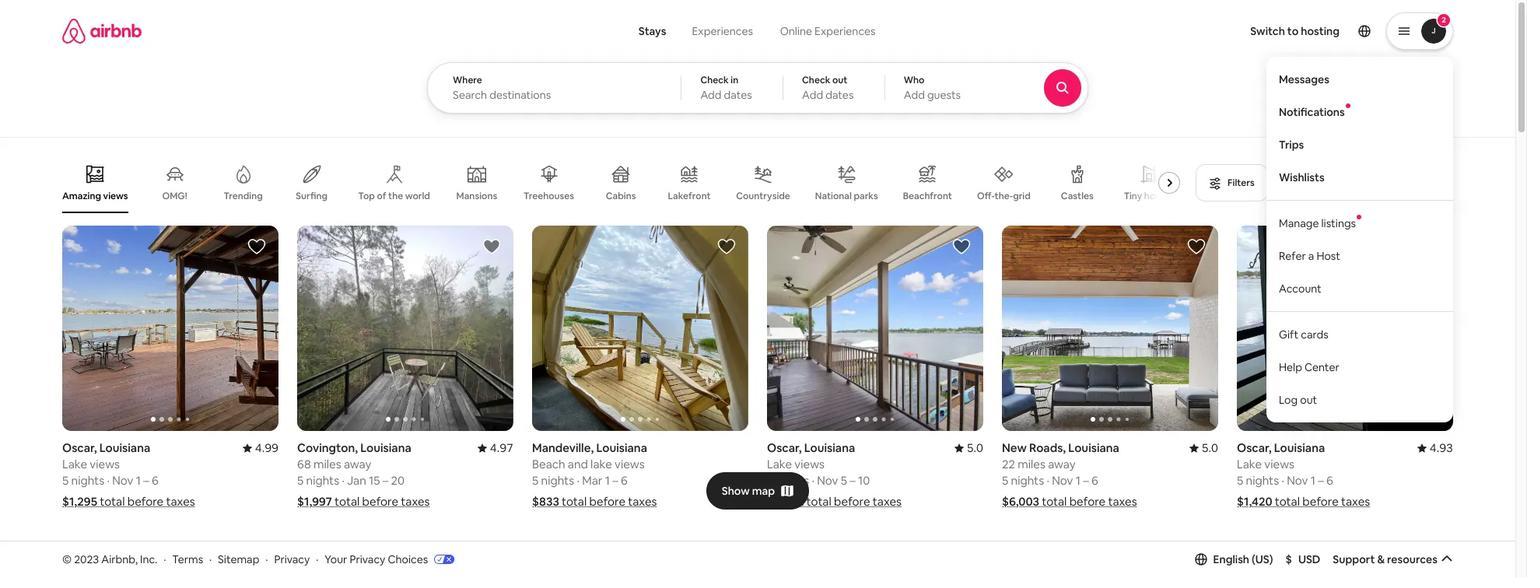Task type: describe. For each thing, give the bounding box(es) containing it.
total inside button
[[1328, 177, 1348, 189]]

show map
[[722, 484, 775, 498]]

jan
[[347, 473, 366, 488]]

off-the-grid
[[977, 190, 1031, 202]]

oscar, louisiana lake views 5 nights · nov 1 – 6 $1,420 total before taxes
[[1237, 440, 1370, 509]]

$2,482
[[767, 494, 804, 509]]

your
[[325, 552, 347, 566]]

stays button
[[626, 16, 679, 47]]

group containing amazing views
[[62, 152, 1187, 213]]

add to wishlist: new orleans, louisiana image
[[247, 553, 266, 572]]

a
[[1309, 249, 1314, 263]]

– inside mandeville, louisiana beach and lake views 5 nights · mar 1 – 6 $833 total before taxes
[[612, 473, 618, 488]]

1 inside mandeville, louisiana beach and lake views 5 nights · mar 1 – 6 $833 total before taxes
[[605, 473, 610, 488]]

total inside covington, louisiana 68 miles away 5 nights · jan 15 – 20 $1,997 total before taxes
[[335, 494, 360, 509]]

check for check in add dates
[[701, 74, 729, 86]]

wishlists link
[[1267, 161, 1453, 193]]

parks
[[854, 190, 878, 202]]

taxes inside new roads, louisiana 22 miles away 5 nights · nov 1 – 6 $6,003 total before taxes
[[1108, 494, 1137, 509]]

terms · sitemap · privacy
[[172, 552, 310, 566]]

national
[[815, 190, 852, 202]]

notifications link
[[1267, 95, 1453, 128]]

messages
[[1279, 72, 1330, 86]]

support & resources
[[1333, 552, 1438, 566]]

4 5 from the left
[[767, 473, 774, 488]]

oscar, for oscar, louisiana lake views 5 nights · nov 1 – 6 $1,295 total before taxes
[[62, 440, 97, 455]]

6 inside mandeville, louisiana beach and lake views 5 nights · mar 1 – 6 $833 total before taxes
[[621, 473, 628, 488]]

views for oscar, louisiana lake views 5 nights · nov 1 – 6 $1,420 total before taxes
[[1265, 457, 1295, 472]]

who add guests
[[904, 74, 961, 102]]

22
[[1002, 457, 1015, 472]]

· inside mandeville, louisiana beach and lake views 5 nights · mar 1 – 6 $833 total before taxes
[[577, 473, 580, 488]]

2 privacy from the left
[[350, 552, 385, 566]]

nov for $1,420
[[1287, 473, 1308, 488]]

lake for oscar, louisiana lake views 5 nights · nov 1 – 6 $1,295 total before taxes
[[62, 457, 87, 472]]

national parks
[[815, 190, 878, 202]]

switch
[[1251, 24, 1285, 38]]

homes
[[1144, 190, 1174, 202]]

taxes inside covington, louisiana 68 miles away 5 nights · jan 15 – 20 $1,997 total before taxes
[[401, 494, 430, 509]]

who
[[904, 74, 925, 86]]

account link
[[1267, 272, 1453, 305]]

taxes inside mandeville, louisiana beach and lake views 5 nights · mar 1 – 6 $833 total before taxes
[[628, 494, 657, 509]]

– inside oscar, louisiana lake views 5 nights · nov 1 – 6 $1,295 total before taxes
[[143, 473, 149, 488]]

the-
[[995, 190, 1013, 202]]

grid
[[1013, 190, 1031, 202]]

· inside oscar, louisiana lake views 5 nights · nov 5 – 10 $2,482 total before taxes
[[812, 473, 815, 488]]

oscar, for oscar, louisiana lake views 5 nights · nov 5 – 10 $2,482 total before taxes
[[767, 440, 802, 455]]

wishlists
[[1279, 170, 1325, 184]]

inc.
[[140, 552, 157, 566]]

refer a host
[[1279, 249, 1341, 263]]

world
[[405, 190, 430, 202]]

roads,
[[1029, 440, 1066, 455]]

taxes inside display total before taxes button
[[1382, 177, 1406, 189]]

omg!
[[162, 190, 187, 202]]

out for log
[[1300, 393, 1317, 407]]

mar
[[582, 473, 603, 488]]

help center
[[1279, 360, 1340, 374]]

sitemap link
[[218, 552, 259, 566]]

in
[[731, 74, 739, 86]]

nights inside oscar, louisiana lake views 5 nights · nov 1 – 6 $1,420 total before taxes
[[1246, 473, 1279, 488]]

before inside button
[[1350, 177, 1380, 189]]

has notifications image for manage listings
[[1357, 214, 1362, 219]]

6 inside oscar, louisiana lake views 5 nights · nov 1 – 6 $1,295 total before taxes
[[152, 473, 159, 488]]

oscar, for oscar, louisiana lake views 5 nights · nov 1 – 6 $1,420 total before taxes
[[1237, 440, 1272, 455]]

Where field
[[453, 88, 656, 102]]

10
[[858, 473, 870, 488]]

of
[[377, 190, 386, 202]]

center
[[1305, 360, 1340, 374]]

1 inside oscar, louisiana lake views 5 nights · nov 1 – 6 $1,420 total before taxes
[[1311, 473, 1316, 488]]

– inside oscar, louisiana lake views 5 nights · nov 1 – 6 $1,420 total before taxes
[[1318, 473, 1324, 488]]

manage listings
[[1279, 216, 1356, 230]]

nov for $2,482
[[817, 473, 838, 488]]

1 inside oscar, louisiana lake views 5 nights · nov 1 – 6 $1,295 total before taxes
[[136, 473, 141, 488]]

treehouses
[[524, 190, 574, 202]]

amazing
[[62, 190, 101, 202]]

check in add dates
[[701, 74, 752, 102]]

lake
[[591, 457, 612, 472]]

english
[[1213, 552, 1250, 566]]

gift cards link
[[1267, 318, 1453, 351]]

switch to hosting link
[[1241, 15, 1349, 47]]

2023
[[74, 552, 99, 566]]

refer
[[1279, 249, 1306, 263]]

$6,003
[[1002, 494, 1039, 509]]

messages link
[[1267, 63, 1453, 95]]

display total before taxes switch
[[1412, 174, 1440, 192]]

lake for oscar, louisiana lake views 5 nights · nov 5 – 10 $2,482 total before taxes
[[767, 457, 792, 472]]

miles inside new roads, louisiana 22 miles away 5 nights · nov 1 – 6 $6,003 total before taxes
[[1018, 457, 1046, 472]]

oscar, louisiana lake views 5 nights · nov 1 – 6 $1,295 total before taxes
[[62, 440, 195, 509]]

amazing views
[[62, 190, 128, 202]]

manage listings link
[[1267, 207, 1453, 239]]

where
[[453, 74, 482, 86]]

&
[[1377, 552, 1385, 566]]

louisiana inside new roads, louisiana 22 miles away 5 nights · nov 1 – 6 $6,003 total before taxes
[[1069, 440, 1120, 455]]

notifications
[[1279, 105, 1345, 119]]

5.0 out of 5 average rating image
[[1189, 440, 1218, 455]]

add inside who add guests
[[904, 88, 925, 102]]

louisiana for $2,482
[[804, 440, 855, 455]]

experiences button
[[679, 16, 766, 47]]

5.0 out of 5 average rating image
[[954, 440, 983, 455]]

– inside oscar, louisiana lake views 5 nights · nov 5 – 10 $2,482 total before taxes
[[850, 473, 856, 488]]

before inside oscar, louisiana lake views 5 nights · nov 1 – 6 $1,295 total before taxes
[[127, 494, 164, 509]]

total inside new roads, louisiana 22 miles away 5 nights · nov 1 – 6 $6,003 total before taxes
[[1042, 494, 1067, 509]]

english (us)
[[1213, 552, 1273, 566]]

stays
[[639, 24, 666, 38]]

your privacy choices link
[[325, 552, 455, 567]]

1 privacy from the left
[[274, 552, 310, 566]]

nights inside covington, louisiana 68 miles away 5 nights · jan 15 – 20 $1,997 total before taxes
[[306, 473, 339, 488]]

hosting
[[1301, 24, 1340, 38]]

log out
[[1279, 393, 1317, 407]]

cabins
[[606, 190, 636, 202]]

to
[[1288, 24, 1299, 38]]

taxes inside oscar, louisiana lake views 5 nights · nov 1 – 6 $1,295 total before taxes
[[166, 494, 195, 509]]

add to wishlist: new orleans, louisiana image
[[1187, 553, 1206, 572]]

4.93
[[1430, 440, 1453, 455]]

© 2023 airbnb, inc. ·
[[62, 552, 166, 566]]

sitemap
[[218, 552, 259, 566]]

covington,
[[297, 440, 358, 455]]

6 inside new roads, louisiana 22 miles away 5 nights · nov 1 – 6 $6,003 total before taxes
[[1092, 473, 1098, 488]]

5 inside oscar, louisiana lake views 5 nights · nov 1 – 6 $1,420 total before taxes
[[1237, 473, 1244, 488]]

host
[[1317, 249, 1341, 263]]

2 button
[[1387, 12, 1453, 50]]

miles inside covington, louisiana 68 miles away 5 nights · jan 15 – 20 $1,997 total before taxes
[[313, 457, 341, 472]]

louisiana for –
[[596, 440, 647, 455]]

display total before taxes button
[[1280, 164, 1453, 202]]

off-
[[977, 190, 995, 202]]

68
[[297, 457, 311, 472]]

nights inside new roads, louisiana 22 miles away 5 nights · nov 1 – 6 $6,003 total before taxes
[[1011, 473, 1044, 488]]

guests
[[927, 88, 961, 102]]



Task type: vqa. For each thing, say whether or not it's contained in the screenshot.


Task type: locate. For each thing, give the bounding box(es) containing it.
total inside oscar, louisiana lake views 5 nights · nov 1 – 6 $1,295 total before taxes
[[100, 494, 125, 509]]

before down trips link
[[1350, 177, 1380, 189]]

lake inside oscar, louisiana lake views 5 nights · nov 5 – 10 $2,482 total before taxes
[[767, 457, 792, 472]]

views right amazing
[[103, 190, 128, 202]]

views for oscar, louisiana lake views 5 nights · nov 1 – 6 $1,295 total before taxes
[[90, 457, 120, 472]]

log
[[1279, 393, 1298, 407]]

castles
[[1061, 190, 1094, 202]]

show
[[722, 484, 750, 498]]

0 horizontal spatial dates
[[724, 88, 752, 102]]

help
[[1279, 360, 1302, 374]]

4.99
[[255, 440, 279, 455]]

total right $1,295
[[100, 494, 125, 509]]

filters
[[1228, 177, 1255, 189]]

away inside new roads, louisiana 22 miles away 5 nights · nov 1 – 6 $6,003 total before taxes
[[1048, 457, 1076, 472]]

views inside oscar, louisiana lake views 5 nights · nov 1 – 6 $1,420 total before taxes
[[1265, 457, 1295, 472]]

nights up $6,003
[[1011, 473, 1044, 488]]

online experiences link
[[766, 16, 889, 47]]

5 up $1,295
[[62, 473, 69, 488]]

miles
[[313, 457, 341, 472], [1018, 457, 1046, 472]]

has notifications image inside notifications link
[[1346, 103, 1351, 108]]

cards
[[1301, 327, 1329, 341]]

1 add to wishlist: oscar, louisiana image from the left
[[247, 237, 266, 256]]

$ usd
[[1286, 552, 1321, 566]]

away up jan
[[344, 457, 371, 472]]

beachfront
[[903, 190, 952, 202]]

total right $6,003
[[1042, 494, 1067, 509]]

views up $2,482
[[795, 457, 825, 472]]

louisiana inside mandeville, louisiana beach and lake views 5 nights · mar 1 – 6 $833 total before taxes
[[596, 440, 647, 455]]

online experiences
[[780, 24, 876, 38]]

1 horizontal spatial privacy
[[350, 552, 385, 566]]

5 inside covington, louisiana 68 miles away 5 nights · jan 15 – 20 $1,997 total before taxes
[[297, 473, 304, 488]]

5 inside mandeville, louisiana beach and lake views 5 nights · mar 1 – 6 $833 total before taxes
[[532, 473, 539, 488]]

6 5 from the left
[[1002, 473, 1009, 488]]

account
[[1279, 281, 1322, 295]]

before inside mandeville, louisiana beach and lake views 5 nights · mar 1 – 6 $833 total before taxes
[[589, 494, 626, 509]]

1 horizontal spatial add to wishlist: oscar, louisiana image
[[952, 237, 971, 256]]

3 nights from the left
[[541, 473, 574, 488]]

· inside new roads, louisiana 22 miles away 5 nights · nov 1 – 6 $6,003 total before taxes
[[1047, 473, 1050, 488]]

lake up map
[[767, 457, 792, 472]]

1 5.0 from the left
[[967, 440, 983, 455]]

1 1 from the left
[[136, 473, 141, 488]]

3 – from the left
[[612, 473, 618, 488]]

views inside oscar, louisiana lake views 5 nights · nov 1 – 6 $1,295 total before taxes
[[90, 457, 120, 472]]

show map button
[[706, 472, 809, 509]]

5 down 22
[[1002, 473, 1009, 488]]

0 vertical spatial out
[[832, 74, 848, 86]]

dates inside check out add dates
[[826, 88, 854, 102]]

dates down in
[[724, 88, 752, 102]]

views inside mandeville, louisiana beach and lake views 5 nights · mar 1 – 6 $833 total before taxes
[[615, 457, 645, 472]]

total down mar at the bottom of page
[[562, 494, 587, 509]]

has notifications image for notifications
[[1346, 103, 1351, 108]]

– inside new roads, louisiana 22 miles away 5 nights · nov 1 – 6 $6,003 total before taxes
[[1083, 473, 1089, 488]]

3 5 from the left
[[532, 473, 539, 488]]

2 1 from the left
[[605, 473, 610, 488]]

miles down roads,
[[1018, 457, 1046, 472]]

–
[[143, 473, 149, 488], [383, 473, 388, 488], [612, 473, 618, 488], [850, 473, 856, 488], [1083, 473, 1089, 488], [1318, 473, 1324, 488]]

0 horizontal spatial check
[[701, 74, 729, 86]]

check down online experiences
[[802, 74, 830, 86]]

1 horizontal spatial add
[[802, 88, 823, 102]]

15
[[369, 473, 380, 488]]

before down 15
[[362, 494, 398, 509]]

taxes inside oscar, louisiana lake views 5 nights · nov 5 – 10 $2,482 total before taxes
[[873, 494, 902, 509]]

1 5 from the left
[[62, 473, 69, 488]]

2 experiences from the left
[[815, 24, 876, 38]]

check inside check out add dates
[[802, 74, 830, 86]]

1 vertical spatial has notifications image
[[1357, 214, 1362, 219]]

display total before taxes
[[1294, 177, 1406, 189]]

support
[[1333, 552, 1375, 566]]

lakefront
[[668, 190, 711, 202]]

0 horizontal spatial add
[[701, 88, 722, 102]]

profile element
[[914, 0, 1453, 422]]

louisiana for $1,420
[[1274, 440, 1325, 455]]

1 horizontal spatial miles
[[1018, 457, 1046, 472]]

louisiana inside oscar, louisiana lake views 5 nights · nov 1 – 6 $1,420 total before taxes
[[1274, 440, 1325, 455]]

5 down 68
[[297, 473, 304, 488]]

0 horizontal spatial away
[[344, 457, 371, 472]]

views inside oscar, louisiana lake views 5 nights · nov 5 – 10 $2,482 total before taxes
[[795, 457, 825, 472]]

nights inside oscar, louisiana lake views 5 nights · nov 5 – 10 $2,482 total before taxes
[[776, 473, 809, 488]]

1 louisiana from the left
[[99, 440, 150, 455]]

help center link
[[1267, 351, 1453, 383]]

away
[[344, 457, 371, 472], [1048, 457, 1076, 472]]

1 – from the left
[[143, 473, 149, 488]]

1 horizontal spatial check
[[802, 74, 830, 86]]

dates
[[724, 88, 752, 102], [826, 88, 854, 102]]

has notifications image right listings
[[1357, 214, 1362, 219]]

choices
[[388, 552, 428, 566]]

3 add from the left
[[904, 88, 925, 102]]

3 oscar, from the left
[[1237, 440, 1272, 455]]

4 – from the left
[[850, 473, 856, 488]]

7 5 from the left
[[1237, 473, 1244, 488]]

0 horizontal spatial has notifications image
[[1346, 103, 1351, 108]]

0 horizontal spatial add to wishlist: oscar, louisiana image
[[247, 237, 266, 256]]

tiny homes
[[1124, 190, 1174, 202]]

taxes
[[1382, 177, 1406, 189], [166, 494, 195, 509], [401, 494, 430, 509], [628, 494, 657, 509], [873, 494, 902, 509], [1108, 494, 1137, 509], [1341, 494, 1370, 509]]

louisiana inside oscar, louisiana lake views 5 nights · nov 1 – 6 $1,295 total before taxes
[[99, 440, 150, 455]]

terms
[[172, 552, 203, 566]]

$
[[1286, 552, 1292, 566]]

1 horizontal spatial 5.0
[[1202, 440, 1218, 455]]

2
[[1442, 15, 1446, 25]]

1 nights from the left
[[71, 473, 104, 488]]

add for check out add dates
[[802, 88, 823, 102]]

lake inside oscar, louisiana lake views 5 nights · nov 1 – 6 $1,295 total before taxes
[[62, 457, 87, 472]]

4.97
[[490, 440, 514, 455]]

has notifications image down messages link
[[1346, 103, 1351, 108]]

nov inside oscar, louisiana lake views 5 nights · nov 1 – 6 $1,295 total before taxes
[[112, 473, 133, 488]]

before inside new roads, louisiana 22 miles away 5 nights · nov 1 – 6 $6,003 total before taxes
[[1070, 494, 1106, 509]]

1 away from the left
[[344, 457, 371, 472]]

2 nights from the left
[[306, 473, 339, 488]]

usd
[[1298, 552, 1321, 566]]

5 inside oscar, louisiana lake views 5 nights · nov 1 – 6 $1,295 total before taxes
[[62, 473, 69, 488]]

total right $2,482
[[807, 494, 832, 509]]

total
[[1328, 177, 1348, 189], [100, 494, 125, 509], [335, 494, 360, 509], [562, 494, 587, 509], [807, 494, 832, 509], [1042, 494, 1067, 509], [1275, 494, 1300, 509]]

2 louisiana from the left
[[360, 440, 411, 455]]

4 1 from the left
[[1311, 473, 1316, 488]]

6 nights from the left
[[1246, 473, 1279, 488]]

1 experiences from the left
[[692, 24, 753, 38]]

nov for $1,295
[[112, 473, 133, 488]]

nov inside oscar, louisiana lake views 5 nights · nov 5 – 10 $2,482 total before taxes
[[817, 473, 838, 488]]

add down who
[[904, 88, 925, 102]]

check for check out add dates
[[802, 74, 830, 86]]

3 nov from the left
[[1052, 473, 1073, 488]]

2 5 from the left
[[297, 473, 304, 488]]

top of the world
[[358, 190, 430, 202]]

lake
[[62, 457, 87, 472], [767, 457, 792, 472], [1237, 457, 1262, 472]]

· inside oscar, louisiana lake views 5 nights · nov 1 – 6 $1,420 total before taxes
[[1282, 473, 1284, 488]]

lake up $1,295
[[62, 457, 87, 472]]

out inside check out add dates
[[832, 74, 848, 86]]

none search field containing stays
[[427, 0, 1131, 114]]

20
[[391, 473, 405, 488]]

1 horizontal spatial dates
[[826, 88, 854, 102]]

nights inside mandeville, louisiana beach and lake views 5 nights · mar 1 – 6 $833 total before taxes
[[541, 473, 574, 488]]

trips link
[[1267, 128, 1453, 161]]

3 6 from the left
[[1092, 473, 1098, 488]]

0 horizontal spatial 5.0
[[967, 440, 983, 455]]

5 inside new roads, louisiana 22 miles away 5 nights · nov 1 – 6 $6,003 total before taxes
[[1002, 473, 1009, 488]]

add down experiences button
[[701, 88, 722, 102]]

1 horizontal spatial lake
[[767, 457, 792, 472]]

5 louisiana from the left
[[1069, 440, 1120, 455]]

2 check from the left
[[802, 74, 830, 86]]

check left in
[[701, 74, 729, 86]]

oscar, inside oscar, louisiana lake views 5 nights · nov 1 – 6 $1,295 total before taxes
[[62, 440, 97, 455]]

6 inside oscar, louisiana lake views 5 nights · nov 1 – 6 $1,420 total before taxes
[[1327, 473, 1333, 488]]

group
[[62, 152, 1187, 213], [62, 226, 279, 431], [297, 226, 514, 431], [532, 226, 748, 431], [767, 226, 983, 431], [1002, 226, 1218, 431], [1237, 226, 1453, 431], [62, 542, 279, 578], [297, 542, 514, 578], [532, 542, 748, 578], [532, 542, 748, 578], [767, 542, 983, 578], [767, 542, 983, 578], [1002, 542, 1218, 578], [1237, 542, 1453, 578]]

0 horizontal spatial out
[[832, 74, 848, 86]]

out inside button
[[1300, 393, 1317, 407]]

5.0 for oscar, louisiana lake views 5 nights · nov 5 – 10 $2,482 total before taxes
[[967, 440, 983, 455]]

5 up $1,420
[[1237, 473, 1244, 488]]

listings
[[1322, 216, 1356, 230]]

before down 10
[[834, 494, 870, 509]]

has notifications image inside manage listings link
[[1357, 214, 1362, 219]]

nights up $2,482
[[776, 473, 809, 488]]

0 horizontal spatial oscar,
[[62, 440, 97, 455]]

2 lake from the left
[[767, 457, 792, 472]]

add to wishlist: oscar, louisiana image for 4.99
[[247, 237, 266, 256]]

out for check
[[832, 74, 848, 86]]

away inside covington, louisiana 68 miles away 5 nights · jan 15 – 20 $1,997 total before taxes
[[344, 457, 371, 472]]

lake for oscar, louisiana lake views 5 nights · nov 1 – 6 $1,420 total before taxes
[[1237, 457, 1262, 472]]

views up $1,295
[[90, 457, 120, 472]]

2 away from the left
[[1048, 457, 1076, 472]]

5.0 for new roads, louisiana 22 miles away 5 nights · nov 1 – 6 $6,003 total before taxes
[[1202, 440, 1218, 455]]

has notifications image
[[1346, 103, 1351, 108], [1357, 214, 1362, 219]]

add inside check out add dates
[[802, 88, 823, 102]]

louisiana for 20
[[360, 440, 411, 455]]

1
[[136, 473, 141, 488], [605, 473, 610, 488], [1076, 473, 1081, 488], [1311, 473, 1316, 488]]

covington, louisiana 68 miles away 5 nights · jan 15 – 20 $1,997 total before taxes
[[297, 440, 430, 509]]

$1,420
[[1237, 494, 1273, 509]]

stays tab panel
[[427, 62, 1131, 114]]

the
[[388, 190, 403, 202]]

2 miles from the left
[[1018, 457, 1046, 472]]

5 left 10
[[841, 473, 847, 488]]

1 dates from the left
[[724, 88, 752, 102]]

2 add from the left
[[802, 88, 823, 102]]

4 nights from the left
[[776, 473, 809, 488]]

6 louisiana from the left
[[1274, 440, 1325, 455]]

before
[[1350, 177, 1380, 189], [127, 494, 164, 509], [362, 494, 398, 509], [589, 494, 626, 509], [834, 494, 870, 509], [1070, 494, 1106, 509], [1303, 494, 1339, 509]]

$1,997
[[297, 494, 332, 509]]

add down online experiences
[[802, 88, 823, 102]]

4.93 out of 5 average rating image
[[1417, 440, 1453, 455]]

4 6 from the left
[[1327, 473, 1333, 488]]

– inside covington, louisiana 68 miles away 5 nights · jan 15 – 20 $1,997 total before taxes
[[383, 473, 388, 488]]

0 horizontal spatial miles
[[313, 457, 341, 472]]

nights down beach
[[541, 473, 574, 488]]

3 lake from the left
[[1237, 457, 1262, 472]]

total down jan
[[335, 494, 360, 509]]

dates for check in add dates
[[724, 88, 752, 102]]

oscar, inside oscar, louisiana lake views 5 nights · nov 5 – 10 $2,482 total before taxes
[[767, 440, 802, 455]]

before inside oscar, louisiana lake views 5 nights · nov 5 – 10 $2,482 total before taxes
[[834, 494, 870, 509]]

add to wishlist: covington, louisiana image
[[482, 237, 501, 256]]

terms link
[[172, 552, 203, 566]]

add inside check in add dates
[[701, 88, 722, 102]]

louisiana inside oscar, louisiana lake views 5 nights · nov 5 – 10 $2,482 total before taxes
[[804, 440, 855, 455]]

check inside check in add dates
[[701, 74, 729, 86]]

experiences up in
[[692, 24, 753, 38]]

1 horizontal spatial out
[[1300, 393, 1317, 407]]

6 – from the left
[[1318, 473, 1324, 488]]

add to wishlist: oscar, louisiana image
[[247, 237, 266, 256], [952, 237, 971, 256]]

add to wishlist: oscar, louisiana image for 5.0
[[952, 237, 971, 256]]

2 oscar, from the left
[[767, 440, 802, 455]]

1 horizontal spatial away
[[1048, 457, 1076, 472]]

switch to hosting
[[1251, 24, 1340, 38]]

5 – from the left
[[1083, 473, 1089, 488]]

new roads, louisiana 22 miles away 5 nights · nov 1 – 6 $6,003 total before taxes
[[1002, 440, 1137, 509]]

out right log
[[1300, 393, 1317, 407]]

trips
[[1279, 137, 1304, 151]]

total inside mandeville, louisiana beach and lake views 5 nights · mar 1 – 6 $833 total before taxes
[[562, 494, 587, 509]]

resources
[[1387, 552, 1438, 566]]

experiences inside experiences button
[[692, 24, 753, 38]]

add to wishlist: mandeville, louisiana image
[[717, 237, 736, 256]]

what can we help you find? tab list
[[626, 16, 766, 47]]

3 1 from the left
[[1076, 473, 1081, 488]]

nights up $1,997 on the bottom of page
[[306, 473, 339, 488]]

before inside oscar, louisiana lake views 5 nights · nov 1 – 6 $1,420 total before taxes
[[1303, 494, 1339, 509]]

6
[[152, 473, 159, 488], [621, 473, 628, 488], [1092, 473, 1098, 488], [1327, 473, 1333, 488]]

gift cards
[[1279, 327, 1329, 341]]

tiny
[[1124, 190, 1142, 202]]

beach
[[532, 457, 565, 472]]

0 horizontal spatial privacy
[[274, 552, 310, 566]]

5 up $2,482
[[767, 473, 774, 488]]

$833
[[532, 494, 559, 509]]

before down mar at the bottom of page
[[589, 494, 626, 509]]

2 horizontal spatial lake
[[1237, 457, 1262, 472]]

$1,295
[[62, 494, 97, 509]]

oscar, louisiana lake views 5 nights · nov 5 – 10 $2,482 total before taxes
[[767, 440, 902, 509]]

top
[[358, 190, 375, 202]]

1 horizontal spatial oscar,
[[767, 440, 802, 455]]

0 horizontal spatial lake
[[62, 457, 87, 472]]

privacy link
[[274, 552, 310, 566]]

None search field
[[427, 0, 1131, 114]]

filters button
[[1196, 164, 1268, 202]]

(us)
[[1252, 552, 1273, 566]]

miles down covington, on the left of page
[[313, 457, 341, 472]]

total right $1,420
[[1275, 494, 1300, 509]]

louisiana
[[99, 440, 150, 455], [360, 440, 411, 455], [596, 440, 647, 455], [804, 440, 855, 455], [1069, 440, 1120, 455], [1274, 440, 1325, 455]]

nov inside oscar, louisiana lake views 5 nights · nov 1 – 6 $1,420 total before taxes
[[1287, 473, 1308, 488]]

nights up $1,295
[[71, 473, 104, 488]]

1 nov from the left
[[112, 473, 133, 488]]

5 nights from the left
[[1011, 473, 1044, 488]]

2 add to wishlist: oscar, louisiana image from the left
[[952, 237, 971, 256]]

before right $6,003
[[1070, 494, 1106, 509]]

dates for check out add dates
[[826, 88, 854, 102]]

2 6 from the left
[[621, 473, 628, 488]]

louisiana for $1,295
[[99, 440, 150, 455]]

dates inside check in add dates
[[724, 88, 752, 102]]

before up usd
[[1303, 494, 1339, 509]]

1 6 from the left
[[152, 473, 159, 488]]

3 louisiana from the left
[[596, 440, 647, 455]]

add to wishlist: new roads, louisiana image
[[1187, 237, 1206, 256]]

refer a host link
[[1267, 239, 1453, 272]]

2 dates from the left
[[826, 88, 854, 102]]

1 vertical spatial out
[[1300, 393, 1317, 407]]

1 miles from the left
[[313, 457, 341, 472]]

nights inside oscar, louisiana lake views 5 nights · nov 1 – 6 $1,295 total before taxes
[[71, 473, 104, 488]]

oscar, up map
[[767, 440, 802, 455]]

log out button
[[1267, 383, 1453, 416]]

experiences inside online experiences link
[[815, 24, 876, 38]]

views up $1,420
[[1265, 457, 1295, 472]]

airbnb,
[[101, 552, 138, 566]]

2 – from the left
[[383, 473, 388, 488]]

add
[[701, 88, 722, 102], [802, 88, 823, 102], [904, 88, 925, 102]]

dates down online experiences link on the top of the page
[[826, 88, 854, 102]]

4 nov from the left
[[1287, 473, 1308, 488]]

0 horizontal spatial experiences
[[692, 24, 753, 38]]

oscar, right 5.0 out of 5 average rating image
[[1237, 440, 1272, 455]]

1 horizontal spatial has notifications image
[[1357, 214, 1362, 219]]

5 down beach
[[532, 473, 539, 488]]

· inside covington, louisiana 68 miles away 5 nights · jan 15 – 20 $1,997 total before taxes
[[342, 473, 345, 488]]

1 check from the left
[[701, 74, 729, 86]]

1 oscar, from the left
[[62, 440, 97, 455]]

away down roads,
[[1048, 457, 1076, 472]]

1 inside new roads, louisiana 22 miles away 5 nights · nov 1 – 6 $6,003 total before taxes
[[1076, 473, 1081, 488]]

out down online experiences link on the top of the page
[[832, 74, 848, 86]]

·
[[107, 473, 110, 488], [342, 473, 345, 488], [577, 473, 580, 488], [812, 473, 815, 488], [1047, 473, 1050, 488], [1282, 473, 1284, 488], [164, 552, 166, 566], [209, 552, 212, 566], [266, 552, 268, 566], [316, 552, 319, 566]]

mansions
[[456, 190, 497, 202]]

nov inside new roads, louisiana 22 miles away 5 nights · nov 1 – 6 $6,003 total before taxes
[[1052, 473, 1073, 488]]

©
[[62, 552, 72, 566]]

4.99 out of 5 average rating image
[[243, 440, 279, 455]]

2 horizontal spatial oscar,
[[1237, 440, 1272, 455]]

5 5 from the left
[[841, 473, 847, 488]]

check
[[701, 74, 729, 86], [802, 74, 830, 86]]

oscar, up $1,295
[[62, 440, 97, 455]]

trending
[[224, 190, 263, 202]]

1 horizontal spatial experiences
[[815, 24, 876, 38]]

2 horizontal spatial add
[[904, 88, 925, 102]]

lake up $1,420
[[1237, 457, 1262, 472]]

experiences right online
[[815, 24, 876, 38]]

total inside oscar, louisiana lake views 5 nights · nov 1 – 6 $1,420 total before taxes
[[1275, 494, 1300, 509]]

privacy right the your
[[350, 552, 385, 566]]

oscar, inside oscar, louisiana lake views 5 nights · nov 1 – 6 $1,420 total before taxes
[[1237, 440, 1272, 455]]

add for check in add dates
[[701, 88, 722, 102]]

views right lake on the bottom of the page
[[615, 457, 645, 472]]

1 lake from the left
[[62, 457, 87, 472]]

taxes inside oscar, louisiana lake views 5 nights · nov 1 – 6 $1,420 total before taxes
[[1341, 494, 1370, 509]]

louisiana inside covington, louisiana 68 miles away 5 nights · jan 15 – 20 $1,997 total before taxes
[[360, 440, 411, 455]]

before up inc.
[[127, 494, 164, 509]]

4 louisiana from the left
[[804, 440, 855, 455]]

privacy right add to wishlist: new orleans, louisiana icon
[[274, 552, 310, 566]]

2 5.0 from the left
[[1202, 440, 1218, 455]]

total inside oscar, louisiana lake views 5 nights · nov 5 – 10 $2,482 total before taxes
[[807, 494, 832, 509]]

total right display
[[1328, 177, 1348, 189]]

before inside covington, louisiana 68 miles away 5 nights · jan 15 – 20 $1,997 total before taxes
[[362, 494, 398, 509]]

check out add dates
[[802, 74, 854, 102]]

surfing
[[296, 190, 328, 202]]

views for oscar, louisiana lake views 5 nights · nov 5 – 10 $2,482 total before taxes
[[795, 457, 825, 472]]

4.97 out of 5 average rating image
[[478, 440, 514, 455]]

1 add from the left
[[701, 88, 722, 102]]

0 vertical spatial has notifications image
[[1346, 103, 1351, 108]]

lake inside oscar, louisiana lake views 5 nights · nov 1 – 6 $1,420 total before taxes
[[1237, 457, 1262, 472]]

nights up $1,420
[[1246, 473, 1279, 488]]

display
[[1294, 177, 1326, 189]]

· inside oscar, louisiana lake views 5 nights · nov 1 – 6 $1,295 total before taxes
[[107, 473, 110, 488]]

map
[[752, 484, 775, 498]]

2 nov from the left
[[817, 473, 838, 488]]

add to wishlist: natchez, mississippi image
[[1422, 553, 1441, 572]]



